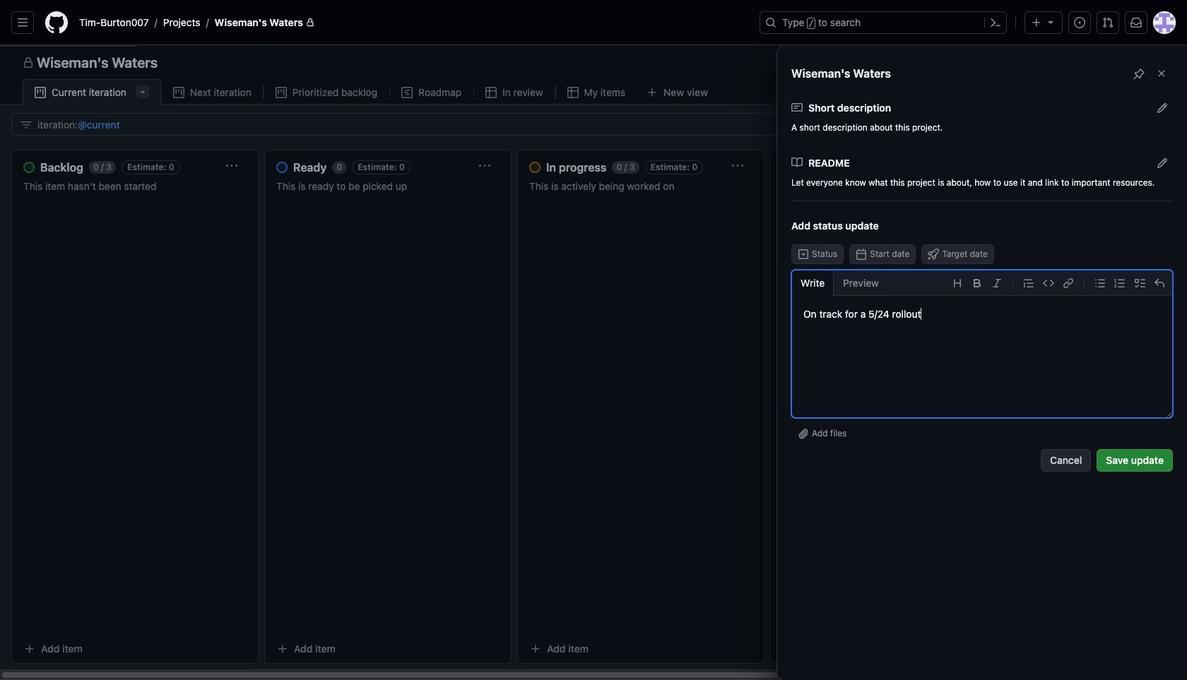 Task type: locate. For each thing, give the bounding box(es) containing it.
side panel: project information dialog
[[0, 45, 1188, 681]]

sc 9kayk9 0 image inside project 'navigation'
[[23, 57, 34, 69]]

list
[[74, 11, 752, 34]]

add a bulleted list (cmd + 8) image
[[1095, 278, 1107, 289]]

insert code (cmd + e) image
[[1044, 278, 1055, 289]]

region
[[0, 45, 1188, 681]]

1 vertical spatial tab list
[[792, 270, 889, 296]]

triangle down image
[[1046, 16, 1057, 28]]

add a numbered list (cmd + shift + 7) image
[[1115, 278, 1126, 289]]

edit readme tooltip
[[1157, 155, 1169, 170]]

tab list
[[23, 79, 740, 105], [792, 270, 889, 296]]

insert a quote (cmd + shift + .) image
[[1024, 278, 1035, 289]]

close panel image
[[1157, 68, 1168, 79]]

sc 9kayk9 0 image
[[35, 87, 46, 98], [173, 87, 184, 98], [276, 87, 287, 98], [792, 102, 803, 113], [792, 157, 803, 168]]

side panel controls group
[[1128, 62, 1174, 85]]

edit short description tooltip
[[1157, 100, 1169, 115]]

add a task list (cmd + shift + l) image
[[1135, 278, 1146, 289]]

0 vertical spatial tab list
[[23, 79, 740, 105]]

sc 9kayk9 0 image
[[23, 57, 34, 69], [402, 87, 413, 98], [486, 87, 497, 98], [567, 87, 579, 98], [21, 119, 32, 130]]

notifications image
[[1131, 17, 1143, 28]]

pin side panel tooltip
[[1134, 66, 1145, 81]]

add a link (cmd + k) image
[[1063, 278, 1075, 289]]

add saved reply (ctrl + .) image
[[1155, 278, 1166, 289]]

tab panel
[[0, 105, 1188, 681]]

view options for current iteration image
[[137, 86, 148, 98]]

pin side panel image
[[1134, 68, 1145, 80]]

add header text image
[[952, 278, 964, 289]]

1 horizontal spatial tab list
[[792, 270, 889, 296]]

edit short description image
[[1157, 102, 1169, 113]]



Task type: vqa. For each thing, say whether or not it's contained in the screenshot.
add a bulleted list (cmd + 8) ICON
yes



Task type: describe. For each thing, give the bounding box(es) containing it.
italic (cmd + i) image
[[992, 278, 1003, 289]]

homepage image
[[45, 11, 68, 34]]

project navigation
[[0, 45, 1188, 79]]

git pull request image
[[1103, 17, 1114, 28]]

issue opened image
[[1075, 17, 1086, 28]]

0 horizontal spatial tab list
[[23, 79, 740, 105]]

edit readme image
[[1157, 157, 1169, 169]]

bold (cmd + b) image
[[972, 278, 984, 289]]

lock image
[[306, 18, 315, 27]]

formatting tools toolbar
[[889, 271, 1173, 296]]

plus image
[[1032, 17, 1043, 28]]

Markdown value text field
[[793, 296, 1173, 418]]

command palette image
[[991, 17, 1002, 28]]

tab list inside side panel: project information dialog
[[792, 270, 889, 296]]



